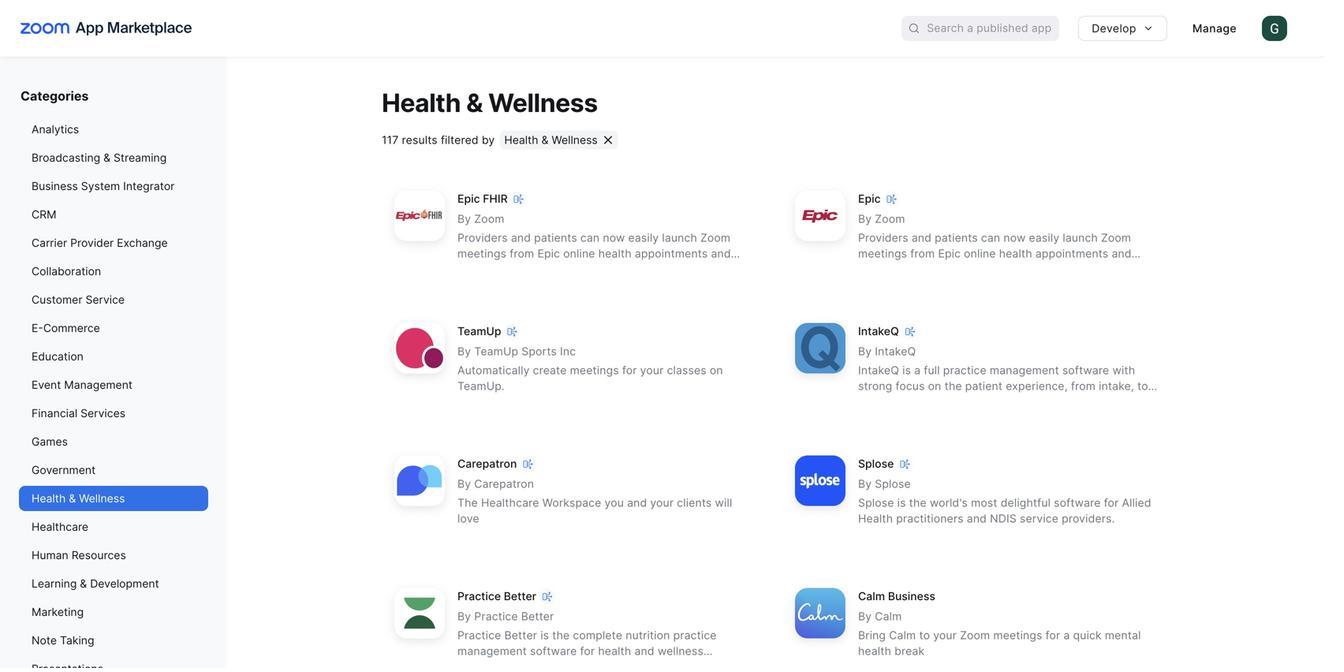 Task type: describe. For each thing, give the bounding box(es) containing it.
commerce
[[43, 321, 100, 335]]

games link
[[19, 429, 208, 454]]

1 vertical spatial calm
[[875, 610, 902, 623]]

business inside business system integrator link
[[32, 179, 78, 193]]

sports
[[522, 345, 557, 358]]

2 vertical spatial practice
[[457, 629, 501, 642]]

from for epic
[[910, 247, 935, 260]]

service
[[86, 293, 125, 306]]

health & wellness for health & wellness link
[[32, 492, 125, 505]]

financial services link
[[19, 401, 208, 426]]

allied
[[1122, 496, 1151, 509]]

broadcasting & streaming link
[[19, 145, 208, 170]]

development
[[90, 577, 159, 590]]

workspace
[[542, 496, 601, 509]]

the inside "by practice better practice better is the complete nutrition practice management software for health and wellness professionals."
[[552, 629, 570, 642]]

by teamup sports inc automatically create meetings for your classes on teamup.
[[457, 345, 723, 393]]

financial services
[[32, 407, 125, 420]]

categories
[[21, 88, 89, 104]]

carrier provider exchange link
[[19, 230, 208, 256]]

health & wellness for health & wellness button
[[504, 133, 598, 147]]

education
[[32, 350, 84, 363]]

easily for epic fhir
[[628, 231, 659, 244]]

easily for epic
[[1029, 231, 1060, 244]]

software for from
[[1062, 363, 1109, 377]]

for inside 'calm business by calm bring calm to your zoom meetings for a quick mental health break'
[[1046, 629, 1060, 642]]

by carepatron the healthcare workspace you and your clients will love
[[457, 477, 732, 525]]

the inside "by intakeq intakeq is a full practice management software with strong focus on the patient experience, from intake, to invoicing and insurance claims."
[[945, 379, 962, 393]]

providers.
[[1062, 512, 1115, 525]]

exchange
[[117, 236, 168, 250]]

1 vertical spatial practice
[[474, 610, 518, 623]]

carrier
[[32, 236, 67, 250]]

for inside by teamup sports inc automatically create meetings for your classes on teamup.
[[622, 363, 637, 377]]

1 vertical spatial splose
[[875, 477, 911, 490]]

0 vertical spatial health & wellness
[[382, 88, 598, 118]]

complete
[[573, 629, 622, 642]]

experience. for epic fhir
[[634, 263, 696, 276]]

meetings inside by teamup sports inc automatically create meetings for your classes on teamup.
[[570, 363, 619, 377]]

note taking link
[[19, 628, 208, 653]]

on inside by teamup sports inc automatically create meetings for your classes on teamup.
[[710, 363, 723, 377]]

an for epic fhir
[[499, 263, 512, 276]]

1 vertical spatial intakeq
[[875, 345, 916, 358]]

and inside "by intakeq intakeq is a full practice management software with strong focus on the patient experience, from intake, to invoicing and insurance claims."
[[908, 395, 928, 408]]

health & wellness button
[[500, 130, 618, 149]]

business inside 'calm business by calm bring calm to your zoom meetings for a quick mental health break'
[[888, 589, 935, 603]]

provider
[[70, 236, 114, 250]]

learning & development
[[32, 577, 159, 590]]

financial
[[32, 407, 77, 420]]

patient
[[965, 379, 1003, 393]]

providers for epic fhir
[[457, 231, 508, 244]]

analytics
[[32, 123, 79, 136]]

your inside by teamup sports inc automatically create meetings for your classes on teamup.
[[640, 363, 664, 377]]

business system integrator link
[[19, 174, 208, 199]]

inc
[[560, 345, 576, 358]]

2 vertical spatial intakeq
[[858, 363, 899, 377]]

resources
[[72, 549, 126, 562]]

health & wellness link
[[19, 486, 208, 511]]

learning & development link
[[19, 571, 208, 596]]

teamup inside by teamup sports inc automatically create meetings for your classes on teamup.
[[474, 345, 518, 358]]

mental
[[1105, 629, 1141, 642]]

world's
[[930, 496, 968, 509]]

for inside by splose splose is the world's most delightful software for allied health practitioners and ndis service providers.
[[1104, 496, 1119, 509]]

care for epic
[[1008, 263, 1032, 276]]

manage
[[1192, 22, 1237, 35]]

& for learning & development link
[[80, 577, 87, 590]]

create
[[533, 363, 567, 377]]

e-
[[32, 321, 43, 335]]

epic fhir
[[457, 192, 508, 205]]

healthcare inside healthcare link
[[32, 520, 88, 534]]

by for epic
[[858, 212, 872, 225]]

full
[[924, 363, 940, 377]]

practice inside "by practice better practice better is the complete nutrition practice management software for health and wellness professionals."
[[673, 629, 717, 642]]

health inside "by practice better practice better is the complete nutrition practice management software for health and wellness professionals."
[[598, 644, 631, 658]]

0 vertical spatial teamup
[[457, 324, 501, 338]]

human
[[32, 549, 68, 562]]

filtered
[[441, 133, 479, 147]]

marketing link
[[19, 599, 208, 625]]

note
[[32, 634, 57, 647]]

online for epic fhir
[[563, 247, 595, 260]]

wellness for health & wellness button
[[552, 133, 598, 147]]

& for health & wellness link
[[69, 492, 76, 505]]

human resources
[[32, 549, 126, 562]]

to inside 'calm business by calm bring calm to your zoom meetings for a quick mental health break'
[[919, 629, 930, 642]]

care for epic fhir
[[608, 263, 631, 276]]

invoicing
[[858, 395, 905, 408]]

0 vertical spatial intakeq
[[858, 324, 899, 338]]

education link
[[19, 344, 208, 369]]

search a published app element
[[902, 16, 1059, 41]]

by inside 'calm business by calm bring calm to your zoom meetings for a quick mental health break'
[[858, 610, 872, 623]]

e-commerce
[[32, 321, 100, 335]]

zoom inside 'calm business by calm bring calm to your zoom meetings for a quick mental health break'
[[960, 629, 990, 642]]

you
[[605, 496, 624, 509]]

practitioners
[[896, 512, 964, 525]]

meetings inside 'calm business by calm bring calm to your zoom meetings for a quick mental health break'
[[993, 629, 1042, 642]]

patients for epic fhir
[[534, 231, 577, 244]]

manage button
[[1180, 16, 1249, 41]]

0 vertical spatial splose
[[858, 457, 894, 470]]

e-commerce link
[[19, 316, 208, 341]]

management inside "by practice better practice better is the complete nutrition practice management software for health and wellness professionals."
[[457, 644, 527, 658]]

by
[[482, 133, 495, 147]]

software inside "by practice better practice better is the complete nutrition practice management software for health and wellness professionals."
[[530, 644, 577, 658]]

your for by carepatron the healthcare workspace you and your clients will love
[[650, 496, 674, 509]]

to inside "by intakeq intakeq is a full practice management software with strong focus on the patient experience, from intake, to invoicing and insurance claims."
[[1137, 379, 1148, 393]]

carepatron inside by carepatron the healthcare workspace you and your clients will love
[[474, 477, 534, 490]]

from inside "by intakeq intakeq is a full practice management software with strong focus on the patient experience, from intake, to invoicing and insurance claims."
[[1071, 379, 1096, 393]]

health inside 'calm business by calm bring calm to your zoom meetings for a quick mental health break'
[[858, 644, 891, 658]]

0 vertical spatial practice
[[457, 589, 501, 603]]

carrier provider exchange
[[32, 236, 168, 250]]

customer
[[32, 293, 82, 306]]

automatically
[[457, 363, 530, 377]]

is for a
[[902, 363, 911, 377]]

system
[[81, 179, 120, 193]]

broadcasting
[[32, 151, 100, 164]]

focus
[[896, 379, 925, 393]]

love
[[457, 512, 479, 525]]

can for epic
[[981, 231, 1000, 244]]

2 vertical spatial better
[[504, 629, 537, 642]]

health inside health & wellness button
[[504, 133, 538, 147]]

broadcasting & streaming
[[32, 151, 167, 164]]

integrator
[[123, 179, 175, 193]]



Task type: vqa. For each thing, say whether or not it's contained in the screenshot.
Overlays - Name cards, Logo & Virtual Backgrounds By help.blueskyapps.org Display personalized name badges, title, pronouns, and logos seamlessly in your Zoom video. Lower thirds display and fully customizable.
no



Task type: locate. For each thing, give the bounding box(es) containing it.
1 now from the left
[[603, 231, 625, 244]]

& right the by
[[541, 133, 549, 147]]

2 horizontal spatial from
[[1071, 379, 1096, 393]]

classes
[[667, 363, 707, 377]]

0 vertical spatial to
[[1137, 379, 1148, 393]]

your inside 'calm business by calm bring calm to your zoom meetings for a quick mental health break'
[[933, 629, 957, 642]]

the
[[457, 496, 478, 509]]

banner
[[0, 0, 1325, 57]]

1 vertical spatial to
[[919, 629, 930, 642]]

quick
[[1073, 629, 1102, 642]]

by zoom providers and patients can now easily launch zoom meetings from epic online health appointments and receive an enhanced health care experience.
[[457, 212, 731, 276], [858, 212, 1132, 276]]

2 experience. from the left
[[1035, 263, 1097, 276]]

business up break
[[888, 589, 935, 603]]

by for intakeq
[[858, 345, 872, 358]]

service
[[1020, 512, 1059, 525]]

event management link
[[19, 372, 208, 398]]

0 vertical spatial practice
[[943, 363, 987, 377]]

collaboration
[[32, 265, 101, 278]]

2 vertical spatial is
[[540, 629, 549, 642]]

0 horizontal spatial care
[[608, 263, 631, 276]]

customer service link
[[19, 287, 208, 312]]

1 easily from the left
[[628, 231, 659, 244]]

2 providers from the left
[[858, 231, 908, 244]]

1 vertical spatial is
[[897, 496, 906, 509]]

is for the
[[897, 496, 906, 509]]

by inside by splose splose is the world's most delightful software for allied health practitioners and ndis service providers.
[[858, 477, 872, 490]]

calm
[[858, 589, 885, 603], [875, 610, 902, 623], [889, 629, 916, 642]]

categories button
[[19, 88, 208, 117]]

healthcare up human
[[32, 520, 88, 534]]

intake,
[[1099, 379, 1134, 393]]

wellness inside button
[[552, 133, 598, 147]]

0 horizontal spatial management
[[457, 644, 527, 658]]

1 horizontal spatial management
[[990, 363, 1059, 377]]

Search text field
[[927, 17, 1059, 40]]

by inside by carepatron the healthcare workspace you and your clients will love
[[457, 477, 471, 490]]

0 horizontal spatial to
[[919, 629, 930, 642]]

0 vertical spatial a
[[914, 363, 921, 377]]

by inside "by practice better practice better is the complete nutrition practice management software for health and wellness professionals."
[[457, 610, 471, 623]]

by for practice better
[[457, 610, 471, 623]]

customer service
[[32, 293, 125, 306]]

zoom
[[474, 212, 504, 225], [875, 212, 905, 225], [700, 231, 731, 244], [1101, 231, 1131, 244], [960, 629, 990, 642]]

ndis
[[990, 512, 1017, 525]]

wellness for health & wellness link
[[79, 492, 125, 505]]

0 vertical spatial the
[[945, 379, 962, 393]]

from for epic fhir
[[510, 247, 534, 260]]

your for calm business by calm bring calm to your zoom meetings for a quick mental health break
[[933, 629, 957, 642]]

analytics link
[[19, 117, 208, 142]]

healthcare inside by carepatron the healthcare workspace you and your clients will love
[[481, 496, 539, 509]]

practice inside "by intakeq intakeq is a full practice management software with strong focus on the patient experience, from intake, to invoicing and insurance claims."
[[943, 363, 987, 377]]

by inside "by intakeq intakeq is a full practice management software with strong focus on the patient experience, from intake, to invoicing and insurance claims."
[[858, 345, 872, 358]]

2 patients from the left
[[935, 231, 978, 244]]

by for teamup
[[457, 345, 471, 358]]

the left 'complete'
[[552, 629, 570, 642]]

0 horizontal spatial receive
[[457, 263, 496, 276]]

1 an from the left
[[499, 263, 512, 276]]

launch for epic fhir
[[662, 231, 697, 244]]

& up the by
[[466, 88, 483, 118]]

practice up patient
[[943, 363, 987, 377]]

can for epic fhir
[[580, 231, 600, 244]]

and inside "by practice better practice better is the complete nutrition practice management software for health and wellness professionals."
[[635, 644, 654, 658]]

2 vertical spatial software
[[530, 644, 577, 658]]

software down 'complete'
[[530, 644, 577, 658]]

1 horizontal spatial experience.
[[1035, 263, 1097, 276]]

0 vertical spatial healthcare
[[481, 496, 539, 509]]

0 vertical spatial carepatron
[[457, 457, 517, 470]]

software up providers.
[[1054, 496, 1101, 509]]

0 vertical spatial management
[[990, 363, 1059, 377]]

by splose splose is the world's most delightful software for allied health practitioners and ndis service providers.
[[858, 477, 1151, 525]]

splose left world's
[[858, 496, 894, 509]]

banner containing develop
[[0, 0, 1325, 57]]

professionals.
[[457, 660, 531, 668]]

crm link
[[19, 202, 208, 227]]

health & wellness inside health & wellness link
[[32, 492, 125, 505]]

now
[[603, 231, 625, 244], [1004, 231, 1026, 244]]

management up professionals.
[[457, 644, 527, 658]]

& for health & wellness button
[[541, 133, 549, 147]]

1 vertical spatial better
[[521, 610, 554, 623]]

1 horizontal spatial a
[[1064, 629, 1070, 642]]

1 vertical spatial wellness
[[552, 133, 598, 147]]

1 experience. from the left
[[634, 263, 696, 276]]

by for epic fhir
[[457, 212, 471, 225]]

fhir
[[483, 192, 508, 205]]

health down government at the left bottom of the page
[[32, 492, 66, 505]]

1 patients from the left
[[534, 231, 577, 244]]

0 horizontal spatial the
[[552, 629, 570, 642]]

2 vertical spatial the
[[552, 629, 570, 642]]

2 vertical spatial splose
[[858, 496, 894, 509]]

1 horizontal spatial can
[[981, 231, 1000, 244]]

& down government at the left bottom of the page
[[69, 492, 76, 505]]

nutrition
[[626, 629, 670, 642]]

teamup.
[[457, 379, 505, 393]]

with
[[1112, 363, 1135, 377]]

experience,
[[1006, 379, 1068, 393]]

1 horizontal spatial online
[[964, 247, 996, 260]]

0 horizontal spatial practice
[[673, 629, 717, 642]]

1 providers from the left
[[457, 231, 508, 244]]

0 horizontal spatial now
[[603, 231, 625, 244]]

business system integrator
[[32, 179, 175, 193]]

health left practitioners
[[858, 512, 893, 525]]

software for providers.
[[1054, 496, 1101, 509]]

0 horizontal spatial from
[[510, 247, 534, 260]]

is up "focus"
[[902, 363, 911, 377]]

0 horizontal spatial online
[[563, 247, 595, 260]]

event management
[[32, 378, 133, 392]]

0 vertical spatial on
[[710, 363, 723, 377]]

the up insurance
[[945, 379, 962, 393]]

a inside 'calm business by calm bring calm to your zoom meetings for a quick mental health break'
[[1064, 629, 1070, 642]]

1 vertical spatial on
[[928, 379, 941, 393]]

is inside by splose splose is the world's most delightful software for allied health practitioners and ndis service providers.
[[897, 496, 906, 509]]

1 horizontal spatial business
[[888, 589, 935, 603]]

enhanced for epic
[[916, 263, 969, 276]]

1 vertical spatial teamup
[[474, 345, 518, 358]]

1 online from the left
[[563, 247, 595, 260]]

0 vertical spatial better
[[504, 589, 536, 603]]

1 horizontal spatial patients
[[935, 231, 978, 244]]

claims.
[[987, 395, 1023, 408]]

by intakeq intakeq is a full practice management software with strong focus on the patient experience, from intake, to invoicing and insurance claims.
[[858, 345, 1148, 408]]

by
[[457, 212, 471, 225], [858, 212, 872, 225], [457, 345, 471, 358], [858, 345, 872, 358], [457, 477, 471, 490], [858, 477, 872, 490], [457, 610, 471, 623], [858, 610, 872, 623]]

1 vertical spatial healthcare
[[32, 520, 88, 534]]

0 horizontal spatial appointments
[[635, 247, 708, 260]]

1 horizontal spatial providers
[[858, 231, 908, 244]]

2 vertical spatial your
[[933, 629, 957, 642]]

calm business by calm bring calm to your zoom meetings for a quick mental health break
[[858, 589, 1141, 658]]

by zoom providers and patients can now easily launch zoom meetings from epic online health appointments and receive an enhanced health care experience. for epic
[[858, 212, 1132, 276]]

1 horizontal spatial by zoom providers and patients can now easily launch zoom meetings from epic online health appointments and receive an enhanced health care experience.
[[858, 212, 1132, 276]]

1 horizontal spatial an
[[900, 263, 913, 276]]

health up results
[[382, 88, 461, 118]]

develop button
[[1078, 16, 1167, 41]]

crm
[[32, 208, 56, 221]]

by practice better practice better is the complete nutrition practice management software for health and wellness professionals.
[[457, 610, 717, 668]]

software up intake, at the bottom
[[1062, 363, 1109, 377]]

launch for epic
[[1063, 231, 1098, 244]]

1 horizontal spatial to
[[1137, 379, 1148, 393]]

better
[[504, 589, 536, 603], [521, 610, 554, 623], [504, 629, 537, 642]]

is up practitioners
[[897, 496, 906, 509]]

health right the by
[[504, 133, 538, 147]]

practice up wellness
[[673, 629, 717, 642]]

bring
[[858, 629, 886, 642]]

0 horizontal spatial a
[[914, 363, 921, 377]]

receive for epic fhir
[[457, 263, 496, 276]]

0 vertical spatial calm
[[858, 589, 885, 603]]

clients
[[677, 496, 712, 509]]

services
[[81, 407, 125, 420]]

for inside "by practice better practice better is the complete nutrition practice management software for health and wellness professionals."
[[580, 644, 595, 658]]

1 by zoom providers and patients can now easily launch zoom meetings from epic online health appointments and receive an enhanced health care experience. from the left
[[457, 212, 731, 276]]

117 results filtered by
[[382, 133, 495, 147]]

2 vertical spatial calm
[[889, 629, 916, 642]]

1 horizontal spatial appointments
[[1036, 247, 1108, 260]]

2 horizontal spatial the
[[945, 379, 962, 393]]

by zoom providers and patients can now easily launch zoom meetings from epic online health appointments and receive an enhanced health care experience. for epic fhir
[[457, 212, 731, 276]]

0 horizontal spatial easily
[[628, 231, 659, 244]]

0 horizontal spatial an
[[499, 263, 512, 276]]

1 enhanced from the left
[[516, 263, 568, 276]]

2 online from the left
[[964, 247, 996, 260]]

will
[[715, 496, 732, 509]]

intakeq
[[858, 324, 899, 338], [875, 345, 916, 358], [858, 363, 899, 377]]

healthcare right the
[[481, 496, 539, 509]]

splose down invoicing
[[858, 457, 894, 470]]

health & wellness right the by
[[504, 133, 598, 147]]

is inside "by intakeq intakeq is a full practice management software with strong focus on the patient experience, from intake, to invoicing and insurance claims."
[[902, 363, 911, 377]]

& up business system integrator at the left top
[[103, 151, 110, 164]]

1 vertical spatial business
[[888, 589, 935, 603]]

taking
[[60, 634, 94, 647]]

2 now from the left
[[1004, 231, 1026, 244]]

& inside button
[[541, 133, 549, 147]]

learning
[[32, 577, 77, 590]]

1 horizontal spatial healthcare
[[481, 496, 539, 509]]

1 vertical spatial management
[[457, 644, 527, 658]]

for down 'complete'
[[580, 644, 595, 658]]

0 horizontal spatial enhanced
[[516, 263, 568, 276]]

1 vertical spatial the
[[909, 496, 927, 509]]

management inside "by intakeq intakeq is a full practice management software with strong focus on the patient experience, from intake, to invoicing and insurance claims."
[[990, 363, 1059, 377]]

the
[[945, 379, 962, 393], [909, 496, 927, 509], [552, 629, 570, 642]]

your right bring
[[933, 629, 957, 642]]

the up practitioners
[[909, 496, 927, 509]]

for left quick at right bottom
[[1046, 629, 1060, 642]]

& for broadcasting & streaming link
[[103, 151, 110, 164]]

2 care from the left
[[1008, 263, 1032, 276]]

splose up practitioners
[[875, 477, 911, 490]]

by for carepatron
[[457, 477, 471, 490]]

for
[[622, 363, 637, 377], [1104, 496, 1119, 509], [1046, 629, 1060, 642], [580, 644, 595, 658]]

1 horizontal spatial from
[[910, 247, 935, 260]]

health & wellness down government at the left bottom of the page
[[32, 492, 125, 505]]

to up break
[[919, 629, 930, 642]]

your left clients
[[650, 496, 674, 509]]

health & wellness up the by
[[382, 88, 598, 118]]

0 vertical spatial is
[[902, 363, 911, 377]]

on right classes
[[710, 363, 723, 377]]

1 vertical spatial health & wellness
[[504, 133, 598, 147]]

and inside by splose splose is the world's most delightful software for allied health practitioners and ndis service providers.
[[967, 512, 987, 525]]

2 vertical spatial wellness
[[79, 492, 125, 505]]

2 appointments from the left
[[1036, 247, 1108, 260]]

your inside by carepatron the healthcare workspace you and your clients will love
[[650, 496, 674, 509]]

appointments for epic fhir
[[635, 247, 708, 260]]

management up the experience,
[[990, 363, 1059, 377]]

now for epic
[[1004, 231, 1026, 244]]

1 vertical spatial practice
[[673, 629, 717, 642]]

patients for epic
[[935, 231, 978, 244]]

event
[[32, 378, 61, 392]]

1 vertical spatial carepatron
[[474, 477, 534, 490]]

marketing
[[32, 605, 84, 619]]

your left classes
[[640, 363, 664, 377]]

for left classes
[[622, 363, 637, 377]]

2 an from the left
[[900, 263, 913, 276]]

1 care from the left
[[608, 263, 631, 276]]

0 horizontal spatial experience.
[[634, 263, 696, 276]]

care
[[608, 263, 631, 276], [1008, 263, 1032, 276]]

note taking
[[32, 634, 94, 647]]

appointments for epic
[[1036, 247, 1108, 260]]

1 horizontal spatial easily
[[1029, 231, 1060, 244]]

0 vertical spatial software
[[1062, 363, 1109, 377]]

business up 'crm'
[[32, 179, 78, 193]]

0 horizontal spatial patients
[[534, 231, 577, 244]]

1 horizontal spatial the
[[909, 496, 927, 509]]

1 launch from the left
[[662, 231, 697, 244]]

by for splose
[[858, 477, 872, 490]]

insurance
[[932, 395, 983, 408]]

2 by zoom providers and patients can now easily launch zoom meetings from epic online health appointments and receive an enhanced health care experience. from the left
[[858, 212, 1132, 276]]

games
[[32, 435, 68, 448]]

a inside "by intakeq intakeq is a full practice management software with strong focus on the patient experience, from intake, to invoicing and insurance claims."
[[914, 363, 921, 377]]

providers
[[457, 231, 508, 244], [858, 231, 908, 244]]

1 horizontal spatial now
[[1004, 231, 1026, 244]]

0 horizontal spatial can
[[580, 231, 600, 244]]

1 receive from the left
[[457, 263, 496, 276]]

the inside by splose splose is the world's most delightful software for allied health practitioners and ndis service providers.
[[909, 496, 927, 509]]

2 launch from the left
[[1063, 231, 1098, 244]]

2 vertical spatial health & wellness
[[32, 492, 125, 505]]

0 horizontal spatial healthcare
[[32, 520, 88, 534]]

is inside "by practice better practice better is the complete nutrition practice management software for health and wellness professionals."
[[540, 629, 549, 642]]

0 horizontal spatial business
[[32, 179, 78, 193]]

and inside by carepatron the healthcare workspace you and your clients will love
[[627, 496, 647, 509]]

teamup
[[457, 324, 501, 338], [474, 345, 518, 358]]

receive
[[457, 263, 496, 276], [858, 263, 897, 276]]

health inside health & wellness link
[[32, 492, 66, 505]]

a left the full
[[914, 363, 921, 377]]

healthcare link
[[19, 514, 208, 540]]

0 horizontal spatial on
[[710, 363, 723, 377]]

on inside "by intakeq intakeq is a full practice management software with strong focus on the patient experience, from intake, to invoicing and insurance claims."
[[928, 379, 941, 393]]

results
[[402, 133, 438, 147]]

providers for epic
[[858, 231, 908, 244]]

0 vertical spatial business
[[32, 179, 78, 193]]

to right intake, at the bottom
[[1137, 379, 1148, 393]]

1 horizontal spatial care
[[1008, 263, 1032, 276]]

government
[[32, 463, 96, 477]]

1 vertical spatial your
[[650, 496, 674, 509]]

1 horizontal spatial practice
[[943, 363, 987, 377]]

0 horizontal spatial by zoom providers and patients can now easily launch zoom meetings from epic online health appointments and receive an enhanced health care experience.
[[457, 212, 731, 276]]

1 can from the left
[[580, 231, 600, 244]]

develop
[[1092, 22, 1136, 35]]

& down human resources
[[80, 577, 87, 590]]

epic
[[457, 192, 480, 205], [858, 192, 881, 205], [537, 247, 560, 260], [938, 247, 961, 260]]

practice
[[943, 363, 987, 377], [673, 629, 717, 642]]

is left 'complete'
[[540, 629, 549, 642]]

2 enhanced from the left
[[916, 263, 969, 276]]

1 horizontal spatial on
[[928, 379, 941, 393]]

collaboration link
[[19, 259, 208, 284]]

online for epic
[[964, 247, 996, 260]]

practice better
[[457, 589, 536, 603]]

1 horizontal spatial enhanced
[[916, 263, 969, 276]]

1 vertical spatial a
[[1064, 629, 1070, 642]]

receive for epic
[[858, 263, 897, 276]]

2 easily from the left
[[1029, 231, 1060, 244]]

an for epic
[[900, 263, 913, 276]]

1 horizontal spatial receive
[[858, 263, 897, 276]]

human resources link
[[19, 543, 208, 568]]

1 vertical spatial software
[[1054, 496, 1101, 509]]

0 vertical spatial your
[[640, 363, 664, 377]]

strong
[[858, 379, 892, 393]]

now for epic fhir
[[603, 231, 625, 244]]

0 horizontal spatial providers
[[457, 231, 508, 244]]

1 appointments from the left
[[635, 247, 708, 260]]

practice
[[457, 589, 501, 603], [474, 610, 518, 623], [457, 629, 501, 642]]

can
[[580, 231, 600, 244], [981, 231, 1000, 244]]

health & wellness
[[382, 88, 598, 118], [504, 133, 598, 147], [32, 492, 125, 505]]

2 can from the left
[[981, 231, 1000, 244]]

0 horizontal spatial launch
[[662, 231, 697, 244]]

1 horizontal spatial launch
[[1063, 231, 1098, 244]]

launch
[[662, 231, 697, 244], [1063, 231, 1098, 244]]

software inside by splose splose is the world's most delightful software for allied health practitioners and ndis service providers.
[[1054, 496, 1101, 509]]

health & wellness inside health & wellness button
[[504, 133, 598, 147]]

0 vertical spatial wellness
[[488, 88, 598, 118]]

for left allied
[[1104, 496, 1119, 509]]

on down the full
[[928, 379, 941, 393]]

management
[[64, 378, 133, 392]]

from
[[510, 247, 534, 260], [910, 247, 935, 260], [1071, 379, 1096, 393]]

carepatron
[[457, 457, 517, 470], [474, 477, 534, 490]]

software inside "by intakeq intakeq is a full practice management software with strong focus on the patient experience, from intake, to invoicing and insurance claims."
[[1062, 363, 1109, 377]]

health inside by splose splose is the world's most delightful software for allied health practitioners and ndis service providers.
[[858, 512, 893, 525]]

experience. for epic
[[1035, 263, 1097, 276]]

2 receive from the left
[[858, 263, 897, 276]]

enhanced for epic fhir
[[516, 263, 568, 276]]

by inside by teamup sports inc automatically create meetings for your classes on teamup.
[[457, 345, 471, 358]]

a left quick at right bottom
[[1064, 629, 1070, 642]]



